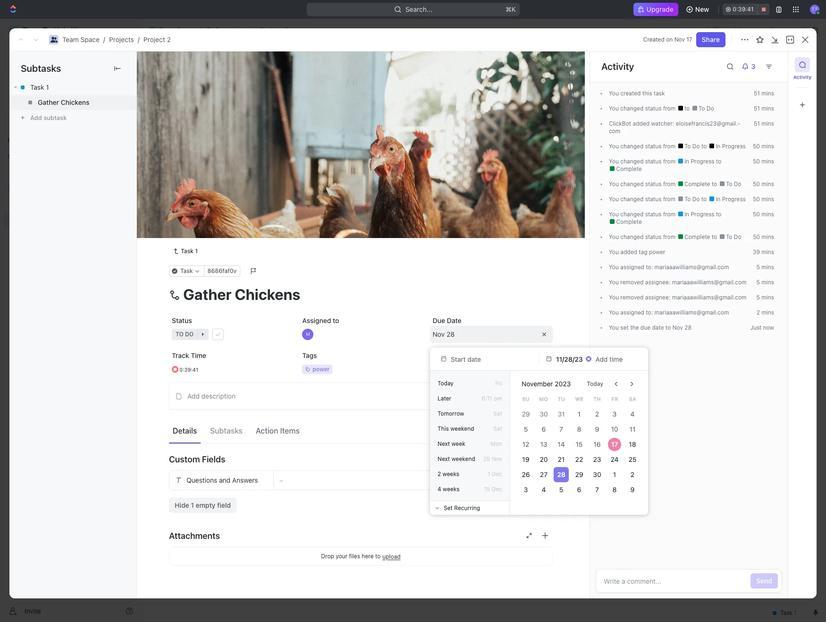 Task type: describe. For each thing, give the bounding box(es) containing it.
4 changed status from from the top
[[619, 180, 678, 188]]

list link
[[210, 85, 224, 98]]

1 51 mins from the top
[[755, 90, 775, 97]]

5 changed from the top
[[621, 196, 644, 203]]

1 vertical spatial share
[[702, 35, 721, 43]]

24
[[611, 456, 619, 464]]

0 horizontal spatial subtasks
[[21, 63, 61, 74]]

1 you removed assignee: mariaaawilliams@gmail.com from the top
[[610, 279, 747, 286]]

time
[[191, 352, 206, 360]]

11
[[630, 425, 636, 433]]

1 mins from the top
[[762, 90, 775, 97]]

19
[[523, 456, 530, 464]]

1 horizontal spatial projects link
[[204, 25, 243, 36]]

8686faf0v
[[208, 267, 237, 275]]

space for team space / projects / project 2
[[81, 35, 100, 43]]

action items
[[256, 426, 300, 435]]

0 horizontal spatial today
[[438, 380, 454, 387]]

6 status from the top
[[646, 211, 662, 218]]

0 horizontal spatial 7
[[560, 425, 564, 433]]

15 for 15 dec
[[484, 486, 491, 493]]

1 horizontal spatial 28
[[558, 471, 566, 479]]

2 status from the top
[[646, 143, 662, 150]]

you created this task
[[610, 90, 666, 97]]

3 50 mins from the top
[[754, 180, 775, 188]]

9 mins from the top
[[762, 233, 775, 241]]

1 assignee: from the top
[[646, 279, 671, 286]]

3 50 from the top
[[754, 180, 761, 188]]

8 you from the top
[[610, 233, 619, 241]]

10 mins from the top
[[762, 249, 775, 256]]

on
[[667, 36, 673, 43]]

13 you from the top
[[610, 309, 619, 316]]

2 50 mins from the top
[[754, 158, 775, 165]]

0 vertical spatial 17
[[687, 36, 693, 43]]

2 removed from the top
[[621, 294, 644, 301]]

Search tasks... text field
[[709, 107, 804, 121]]

5 you from the top
[[610, 180, 619, 188]]

5 50 from the top
[[754, 211, 761, 218]]

created
[[621, 90, 641, 97]]

1 50 from the top
[[754, 143, 761, 150]]

1 horizontal spatial 29
[[576, 471, 584, 479]]

upload
[[383, 553, 401, 560]]

date
[[447, 317, 462, 325]]

4 you from the top
[[610, 158, 619, 165]]

custom fields button
[[169, 448, 553, 471]]

you added tag power
[[610, 249, 666, 256]]

6 you from the top
[[610, 196, 619, 203]]

just
[[751, 324, 762, 331]]

1 vertical spatial 3
[[524, 486, 528, 494]]

6 changed status from from the top
[[619, 211, 678, 218]]

0 vertical spatial task 1 link
[[9, 80, 137, 95]]

7 mins from the top
[[762, 196, 775, 203]]

this
[[643, 90, 653, 97]]

upgrade
[[647, 5, 674, 13]]

14 mins from the top
[[762, 309, 775, 316]]

39
[[754, 249, 761, 256]]

4 status from the top
[[646, 180, 662, 188]]

1 horizontal spatial project 2 link
[[249, 25, 291, 36]]

6 mins from the top
[[762, 180, 775, 188]]

13 mins from the top
[[762, 294, 775, 301]]

0 horizontal spatial 9
[[596, 425, 600, 433]]

11 you from the top
[[610, 279, 619, 286]]

39 mins
[[754, 249, 775, 256]]

27
[[540, 471, 548, 479]]

next weekend
[[438, 456, 476, 463]]

1 inside 'custom fields' 'element'
[[191, 501, 194, 509]]

1 dec
[[488, 471, 503, 478]]

0 horizontal spatial project 2 link
[[144, 35, 171, 43]]

task sidebar navigation tab list
[[793, 57, 814, 112]]

this
[[438, 425, 449, 432]]

23
[[594, 456, 602, 464]]

0 horizontal spatial 4
[[438, 486, 442, 493]]

20
[[540, 456, 548, 464]]

add inside button
[[188, 392, 200, 400]]

weeks for 4 weeks
[[443, 486, 460, 493]]

nov 28
[[433, 330, 455, 338]]

dec for 15 dec
[[492, 486, 503, 493]]

18
[[630, 440, 637, 448]]

nov down mon on the right bottom of the page
[[492, 456, 503, 463]]

list
[[212, 87, 224, 95]]

gather chickens link
[[9, 95, 137, 110]]

1 51 from the top
[[755, 90, 761, 97]]

26
[[522, 471, 530, 479]]

to: for 2 mins
[[647, 309, 654, 316]]

add task for the add task button to the bottom
[[190, 197, 218, 205]]

2 from from the top
[[664, 143, 676, 150]]

new
[[696, 5, 710, 13]]

invite
[[25, 607, 41, 615]]

board link
[[174, 85, 195, 98]]

you set the due date to nov 28
[[610, 324, 692, 331]]

track time
[[172, 352, 206, 360]]

1 vertical spatial add task button
[[243, 131, 283, 143]]

1 horizontal spatial 30
[[594, 471, 602, 479]]

today inside button
[[587, 380, 604, 387]]

add down calendar link
[[254, 133, 265, 140]]

0 vertical spatial project 2
[[261, 26, 289, 34]]

25 for 25 nov
[[484, 456, 491, 463]]

2 changed from the top
[[621, 143, 644, 150]]

1 5 mins from the top
[[757, 264, 775, 271]]

empty
[[196, 501, 216, 509]]

just now
[[751, 324, 775, 331]]

1 vertical spatial project
[[144, 35, 165, 43]]

2 assignee: from the top
[[646, 294, 671, 301]]

0:39:42 button
[[724, 4, 770, 15]]

home link
[[4, 46, 137, 61]]

tag
[[639, 249, 648, 256]]

due
[[433, 317, 446, 325]]

add down the task 2
[[190, 197, 203, 205]]

task sidebar content section
[[590, 52, 789, 599]]

2 vertical spatial project
[[164, 56, 206, 72]]

0 vertical spatial 30
[[540, 410, 548, 418]]

1 removed from the top
[[621, 279, 644, 286]]

gantt link
[[319, 85, 338, 98]]

0 vertical spatial added
[[633, 120, 650, 127]]

team space / projects / project 2
[[62, 35, 171, 43]]

0 horizontal spatial projects
[[109, 35, 134, 43]]

4 weeks
[[438, 486, 460, 493]]

project inside project 2 link
[[261, 26, 283, 34]]

10
[[612, 425, 619, 433]]

inbox link
[[4, 62, 137, 77]]

10 you from the top
[[610, 264, 619, 271]]

8686faf0v button
[[204, 266, 241, 277]]

inbox
[[23, 65, 39, 73]]

automations
[[746, 26, 785, 34]]

now
[[764, 324, 775, 331]]

weekend for this weekend
[[451, 425, 475, 432]]

13
[[541, 440, 548, 448]]

2 50 from the top
[[754, 158, 761, 165]]

nov inside dropdown button
[[433, 330, 445, 338]]

2 mins
[[757, 309, 775, 316]]

due
[[641, 324, 651, 331]]

details button
[[169, 422, 201, 439]]

to inside drop your files here to upload
[[376, 553, 381, 560]]

Due date text field
[[557, 355, 584, 363]]

added watcher:
[[632, 120, 676, 127]]

1 vertical spatial 17
[[612, 440, 619, 448]]

4 50 from the top
[[754, 196, 761, 203]]

31
[[558, 410, 565, 418]]

16
[[594, 440, 601, 448]]

november 2023
[[522, 380, 571, 388]]

to: for 5 mins
[[647, 264, 654, 271]]

week
[[452, 440, 466, 447]]

team space
[[159, 26, 196, 34]]

new button
[[683, 2, 715, 17]]

0 horizontal spatial 29
[[522, 410, 530, 418]]

send button
[[751, 574, 779, 589]]

1 vertical spatial project 2
[[164, 56, 220, 72]]

gather chickens
[[38, 98, 89, 106]]

2 horizontal spatial 4
[[631, 410, 635, 418]]

subtasks button
[[207, 422, 247, 439]]

6:11
[[482, 395, 493, 402]]

hide for hide 1 empty field
[[175, 501, 189, 509]]

table
[[287, 87, 303, 95]]

1 horizontal spatial add task
[[254, 133, 279, 140]]

nov right 'on'
[[675, 36, 686, 43]]

1 button for 2
[[212, 180, 226, 189]]

add description
[[188, 392, 236, 400]]

51 for added watcher:
[[755, 120, 761, 127]]

next week
[[438, 440, 466, 447]]

and
[[219, 476, 231, 484]]

tu
[[558, 396, 566, 402]]

0:39:42
[[733, 6, 755, 13]]

0 vertical spatial task 1
[[30, 83, 49, 91]]

2 vertical spatial add task button
[[186, 196, 222, 207]]

due date
[[433, 317, 462, 325]]

5 changed status from from the top
[[619, 196, 678, 203]]

user group image inside sidebar navigation
[[10, 185, 17, 191]]

answers
[[232, 476, 258, 484]]

th
[[594, 396, 601, 402]]

assigned for 2 mins
[[621, 309, 645, 316]]

5 from from the top
[[664, 196, 676, 203]]

51 for changed status from
[[755, 105, 761, 112]]

0 vertical spatial 3
[[613, 410, 617, 418]]

22
[[576, 456, 584, 464]]

description
[[202, 392, 236, 400]]

set recurring
[[444, 504, 481, 511]]

calendar
[[241, 87, 269, 95]]

1 horizontal spatial 7
[[596, 486, 599, 494]]

12 mins from the top
[[762, 279, 775, 286]]

space for team space
[[177, 26, 196, 34]]

questions and answers
[[187, 476, 258, 484]]

51 mins for added watcher:
[[755, 120, 775, 127]]

3 changed from the top
[[621, 158, 644, 165]]

task
[[654, 90, 666, 97]]

table link
[[285, 85, 303, 98]]

7 status from the top
[[646, 233, 662, 241]]

0 horizontal spatial 8
[[578, 425, 582, 433]]

field
[[217, 501, 231, 509]]



Task type: vqa. For each thing, say whether or not it's contained in the screenshot.


Task type: locate. For each thing, give the bounding box(es) containing it.
drop your files here to upload
[[321, 553, 401, 560]]

add task button down the task 2
[[186, 196, 222, 207]]

tree
[[4, 164, 137, 292]]

files
[[349, 553, 361, 560]]

1 horizontal spatial space
[[177, 26, 196, 34]]

28 inside task sidebar content section
[[685, 324, 692, 331]]

3 51 mins from the top
[[755, 120, 775, 127]]

4 up the 11
[[631, 410, 635, 418]]

15 up 22
[[576, 440, 583, 448]]

hide inside button
[[490, 111, 503, 118]]

25 for 25
[[629, 456, 637, 464]]

5 status from the top
[[646, 196, 662, 203]]

dec up 15 dec
[[492, 471, 503, 478]]

add description button
[[172, 389, 550, 404]]

assigned up the
[[621, 309, 645, 316]]

1 to: from the top
[[647, 264, 654, 271]]

dec down 1 dec
[[492, 486, 503, 493]]

spaces
[[8, 153, 28, 160]]

2 inside task sidebar content section
[[757, 309, 761, 316]]

1 vertical spatial removed
[[621, 294, 644, 301]]

assignees
[[394, 111, 422, 118]]

1 vertical spatial 6
[[578, 486, 582, 494]]

team for team space
[[159, 26, 175, 34]]

6 50 mins from the top
[[754, 233, 775, 241]]

2 vertical spatial task 1
[[181, 248, 198, 255]]

set
[[621, 324, 629, 331]]

subtasks down home
[[21, 63, 61, 74]]

0 horizontal spatial team space link
[[62, 35, 100, 43]]

1 vertical spatial space
[[81, 35, 100, 43]]

today up th
[[587, 380, 604, 387]]

2 to: from the top
[[647, 309, 654, 316]]

user group image inside team space link
[[150, 28, 156, 33]]

add task button
[[753, 57, 793, 72], [243, 131, 283, 143], [186, 196, 222, 207]]

docs
[[23, 81, 38, 89]]

15 for 15
[[576, 440, 583, 448]]

do
[[707, 105, 715, 112], [693, 143, 701, 150], [735, 180, 742, 188], [693, 196, 701, 203], [185, 223, 193, 231], [735, 233, 742, 241]]

25 down 18
[[629, 456, 637, 464]]

0 horizontal spatial space
[[81, 35, 100, 43]]

0 vertical spatial weeks
[[443, 471, 460, 478]]

6
[[542, 425, 546, 433], [578, 486, 582, 494]]

30 down the 23
[[594, 471, 602, 479]]

8 up 22
[[578, 425, 582, 433]]

set
[[444, 504, 453, 511]]

track
[[172, 352, 189, 360]]

1 horizontal spatial task 1 link
[[169, 246, 202, 257]]

next up 2 weeks
[[438, 456, 450, 463]]

50
[[754, 143, 761, 150], [754, 158, 761, 165], [754, 180, 761, 188], [754, 196, 761, 203], [754, 211, 761, 218], [754, 233, 761, 241]]

0 vertical spatial add task
[[759, 60, 787, 69]]

1 horizontal spatial activity
[[794, 74, 812, 80]]

3 5 mins from the top
[[757, 294, 775, 301]]

to: down tag
[[647, 264, 654, 271]]

25 nov
[[484, 456, 503, 463]]

6 up the 13
[[542, 425, 546, 433]]

user group image
[[150, 28, 156, 33], [10, 185, 17, 191]]

8 mins from the top
[[762, 211, 775, 218]]

task
[[773, 60, 787, 69], [30, 83, 44, 91], [266, 133, 279, 140], [190, 164, 205, 172], [190, 181, 205, 189], [204, 197, 218, 205], [181, 248, 194, 255]]

weeks for 2 weeks
[[443, 471, 460, 478]]

7 changed from the top
[[621, 233, 644, 241]]

created on nov 17
[[644, 36, 693, 43]]

1 status from the top
[[646, 105, 662, 112]]

1 horizontal spatial 17
[[687, 36, 693, 43]]

sidebar navigation
[[0, 19, 141, 622]]

1 vertical spatial added
[[621, 249, 638, 256]]

you assigned to: mariaaawilliams@gmail.com down power on the top of page
[[610, 264, 730, 271]]

6:11 pm
[[482, 395, 503, 402]]

1 vertical spatial task 1 link
[[169, 246, 202, 257]]

3 mins from the top
[[762, 120, 775, 127]]

tags
[[303, 352, 317, 360]]

dashboards
[[23, 97, 59, 105]]

9 you from the top
[[610, 249, 619, 256]]

1 horizontal spatial today
[[587, 380, 604, 387]]

sat
[[494, 410, 503, 417], [494, 425, 503, 432]]

2 vertical spatial add task
[[190, 197, 218, 205]]

add task down calendar
[[254, 133, 279, 140]]

0 horizontal spatial 25
[[484, 456, 491, 463]]

1 horizontal spatial user group image
[[150, 28, 156, 33]]

add task up customize
[[759, 60, 787, 69]]

weekend for next weekend
[[452, 456, 476, 463]]

2 vertical spatial 5 mins
[[757, 294, 775, 301]]

4 changed from the top
[[621, 180, 644, 188]]

assignee:
[[646, 279, 671, 286], [646, 294, 671, 301]]

you assigned to: mariaaawilliams@gmail.com for 5 mins
[[610, 264, 730, 271]]

1 horizontal spatial project 2
[[261, 26, 289, 34]]

add
[[759, 60, 771, 69], [254, 133, 265, 140], [190, 197, 203, 205], [188, 392, 200, 400]]

7 changed status from from the top
[[619, 233, 678, 241]]

4 down 27
[[542, 486, 546, 494]]

task 2
[[190, 181, 211, 189]]

/
[[200, 26, 202, 34], [245, 26, 247, 34], [103, 35, 105, 43], [138, 35, 140, 43]]

1 horizontal spatial team space link
[[147, 25, 198, 36]]

0 vertical spatial projects
[[216, 26, 241, 34]]

2 you assigned to: mariaaawilliams@gmail.com from the top
[[610, 309, 730, 316]]

0 vertical spatial team
[[159, 26, 175, 34]]

1 sat from the top
[[494, 410, 503, 417]]

1 vertical spatial to:
[[647, 309, 654, 316]]

2 changed status from from the top
[[619, 143, 678, 150]]

eloisefrancis23@gmail.
[[676, 120, 741, 127]]

0 horizontal spatial 15
[[484, 486, 491, 493]]

2 next from the top
[[438, 456, 450, 463]]

your
[[336, 553, 348, 560]]

1 horizontal spatial add task button
[[243, 131, 283, 143]]

custom
[[169, 454, 200, 464]]

to: up you set the due date to nov 28
[[647, 309, 654, 316]]

changed status from
[[619, 105, 678, 112], [619, 143, 678, 150], [619, 158, 678, 165], [619, 180, 678, 188], [619, 196, 678, 203], [619, 211, 678, 218], [619, 233, 678, 241]]

tree inside sidebar navigation
[[4, 164, 137, 292]]

0 horizontal spatial 17
[[612, 440, 619, 448]]

0 vertical spatial add task button
[[753, 57, 793, 72]]

1 horizontal spatial 4
[[542, 486, 546, 494]]

29 down su
[[522, 410, 530, 418]]

0 vertical spatial 7
[[560, 425, 564, 433]]

add task down the task 2
[[190, 197, 218, 205]]

assigned down 'you added tag power'
[[621, 264, 645, 271]]

0 vertical spatial weekend
[[451, 425, 475, 432]]

1 vertical spatial weekend
[[452, 456, 476, 463]]

1 vertical spatial 9
[[631, 486, 635, 494]]

sat for this weekend
[[494, 425, 503, 432]]

1 vertical spatial task 1
[[190, 164, 210, 172]]

add task button up customize
[[753, 57, 793, 72]]

added right clickbot
[[633, 120, 650, 127]]

1 horizontal spatial 3
[[613, 410, 617, 418]]

1 vertical spatial 51
[[755, 105, 761, 112]]

share down new button at the top of the page
[[713, 26, 731, 34]]

space
[[177, 26, 196, 34], [81, 35, 100, 43]]

2023
[[555, 380, 571, 388]]

weeks up the 4 weeks
[[443, 471, 460, 478]]

watcher:
[[652, 120, 675, 127]]

nov down due
[[433, 330, 445, 338]]

su
[[523, 396, 530, 402]]

0 horizontal spatial team
[[62, 35, 79, 43]]

2 51 mins from the top
[[755, 105, 775, 112]]

0 vertical spatial 8
[[578, 425, 582, 433]]

changed
[[621, 105, 644, 112], [621, 143, 644, 150], [621, 158, 644, 165], [621, 180, 644, 188], [621, 196, 644, 203], [621, 211, 644, 218], [621, 233, 644, 241]]

sat for tomorrow
[[494, 410, 503, 417]]

fri
[[496, 380, 503, 387]]

1 changed from the top
[[621, 105, 644, 112]]

0 horizontal spatial 3
[[524, 486, 528, 494]]

0 vertical spatial 51 mins
[[755, 90, 775, 97]]

we
[[576, 396, 584, 402]]

team space link
[[147, 25, 198, 36], [62, 35, 100, 43]]

weeks down 2 weeks
[[443, 486, 460, 493]]

0 horizontal spatial 30
[[540, 410, 548, 418]]

2 dec from the top
[[492, 486, 503, 493]]

clickbot
[[610, 120, 632, 127]]

17 down 10
[[612, 440, 619, 448]]

weekend down week on the right of the page
[[452, 456, 476, 463]]

0 vertical spatial 51
[[755, 90, 761, 97]]

2 horizontal spatial 28
[[685, 324, 692, 331]]

2 sat from the top
[[494, 425, 503, 432]]

next for next week
[[438, 440, 450, 447]]

2 assigned from the top
[[621, 309, 645, 316]]

0 horizontal spatial projects link
[[109, 35, 134, 43]]

eloisefrancis23@gmail. com
[[610, 120, 741, 135]]

3 you from the top
[[610, 143, 619, 150]]

6 50 from the top
[[754, 233, 761, 241]]

30
[[540, 410, 548, 418], [594, 471, 602, 479]]

projects
[[216, 26, 241, 34], [109, 35, 134, 43]]

add task for top the add task button
[[759, 60, 787, 69]]

0 vertical spatial next
[[438, 440, 450, 447]]

0 horizontal spatial 6
[[542, 425, 546, 433]]

assigned to
[[303, 317, 339, 325]]

assignee: down power on the top of page
[[646, 279, 671, 286]]

1 button for 1
[[212, 163, 225, 173]]

1 horizontal spatial 6
[[578, 486, 582, 494]]

1 from from the top
[[664, 105, 676, 112]]

9 down 18
[[631, 486, 635, 494]]

share
[[713, 26, 731, 34], [702, 35, 721, 43]]

1 50 mins from the top
[[754, 143, 775, 150]]

you assigned to: mariaaawilliams@gmail.com for 2 mins
[[610, 309, 730, 316]]

0 vertical spatial user group image
[[150, 28, 156, 33]]

activity inside task sidebar content section
[[602, 61, 635, 72]]

Edit task name text field
[[169, 285, 553, 303]]

6 changed from the top
[[621, 211, 644, 218]]

1 assigned from the top
[[621, 264, 645, 271]]

1 you from the top
[[610, 90, 619, 97]]

0 vertical spatial 15
[[576, 440, 583, 448]]

1 vertical spatial 1 button
[[212, 180, 226, 189]]

you removed assignee: mariaaawilliams@gmail.com down power on the top of page
[[610, 279, 747, 286]]

25 up 1 dec
[[484, 456, 491, 463]]

weekend up week on the right of the page
[[451, 425, 475, 432]]

0 vertical spatial you assigned to: mariaaawilliams@gmail.com
[[610, 264, 730, 271]]

1 vertical spatial 7
[[596, 486, 599, 494]]

7
[[560, 425, 564, 433], [596, 486, 599, 494]]

0 horizontal spatial activity
[[602, 61, 635, 72]]

Start date text field
[[451, 355, 530, 363]]

1 25 from the left
[[484, 456, 491, 463]]

⌘k
[[506, 5, 516, 13]]

51 mins
[[755, 90, 775, 97], [755, 105, 775, 112], [755, 120, 775, 127]]

1 vertical spatial activity
[[794, 74, 812, 80]]

8 down 24
[[613, 486, 617, 494]]

hide for hide
[[490, 111, 503, 118]]

5 50 mins from the top
[[754, 211, 775, 218]]

3 51 from the top
[[755, 120, 761, 127]]

assignee: up date
[[646, 294, 671, 301]]

9 up 16
[[596, 425, 600, 433]]

upgrade link
[[634, 3, 679, 16]]

mariaaawilliams@gmail.com
[[655, 264, 730, 271], [673, 279, 747, 286], [673, 294, 747, 301], [655, 309, 730, 316]]

3 changed status from from the top
[[619, 158, 678, 165]]

0 vertical spatial 6
[[542, 425, 546, 433]]

user group image left team space on the top of the page
[[150, 28, 156, 33]]

added left tag
[[621, 249, 638, 256]]

51 mins for changed status from
[[755, 105, 775, 112]]

1 horizontal spatial 25
[[629, 456, 637, 464]]

tomorrow
[[438, 410, 465, 417]]

12 you from the top
[[610, 294, 619, 301]]

28 right date
[[685, 324, 692, 331]]

Add time text field
[[596, 355, 624, 363]]

4 mins from the top
[[762, 143, 775, 150]]

user group image down spaces
[[10, 185, 17, 191]]

2 you from the top
[[610, 105, 619, 112]]

user group image
[[50, 37, 57, 43]]

17 right 'on'
[[687, 36, 693, 43]]

11 mins from the top
[[762, 264, 775, 271]]

mon
[[491, 440, 503, 447]]

5 mins from the top
[[762, 158, 775, 165]]

1 changed status from from the top
[[619, 105, 678, 112]]

1 vertical spatial 30
[[594, 471, 602, 479]]

customize
[[746, 87, 780, 95]]

details
[[173, 426, 197, 435]]

1 vertical spatial team
[[62, 35, 79, 43]]

0 vertical spatial 5 mins
[[757, 264, 775, 271]]

attachments button
[[169, 525, 553, 547]]

nov inside task sidebar content section
[[673, 324, 684, 331]]

29 down 22
[[576, 471, 584, 479]]

1 horizontal spatial 15
[[576, 440, 583, 448]]

28 down due date
[[447, 330, 455, 338]]

1 next from the top
[[438, 440, 450, 447]]

0 vertical spatial 29
[[522, 410, 530, 418]]

1 horizontal spatial 9
[[631, 486, 635, 494]]

today up later
[[438, 380, 454, 387]]

you assigned to: mariaaawilliams@gmail.com up date
[[610, 309, 730, 316]]

4 50 mins from the top
[[754, 196, 775, 203]]

28 inside the nov 28 dropdown button
[[447, 330, 455, 338]]

dec for 1 dec
[[492, 471, 503, 478]]

team for team space / projects / project 2
[[62, 35, 79, 43]]

removed up the
[[621, 294, 644, 301]]

added
[[633, 120, 650, 127], [621, 249, 638, 256]]

21
[[558, 456, 565, 464]]

1 horizontal spatial 8
[[613, 486, 617, 494]]

0 vertical spatial removed
[[621, 279, 644, 286]]

0 vertical spatial you removed assignee: mariaaawilliams@gmail.com
[[610, 279, 747, 286]]

from
[[664, 105, 676, 112], [664, 143, 676, 150], [664, 158, 676, 165], [664, 180, 676, 188], [664, 196, 676, 203], [664, 211, 676, 218], [664, 233, 676, 241]]

1 vertical spatial 15
[[484, 486, 491, 493]]

3 down 26
[[524, 486, 528, 494]]

complete
[[615, 165, 643, 172], [684, 180, 712, 188], [615, 218, 643, 225], [684, 233, 712, 241]]

removed down 'you added tag power'
[[621, 279, 644, 286]]

1 vertical spatial 51 mins
[[755, 105, 775, 112]]

date
[[653, 324, 665, 331]]

6 down 22
[[578, 486, 582, 494]]

1 vertical spatial add task
[[254, 133, 279, 140]]

assigned for 5 mins
[[621, 264, 645, 271]]

action items button
[[252, 422, 304, 439]]

2 you removed assignee: mariaaawilliams@gmail.com from the top
[[610, 294, 747, 301]]

4 from from the top
[[664, 180, 676, 188]]

recurring
[[455, 504, 481, 511]]

add up customize
[[759, 60, 771, 69]]

next left week on the right of the page
[[438, 440, 450, 447]]

2 mins from the top
[[762, 105, 775, 112]]

project 2 link
[[249, 25, 291, 36], [144, 35, 171, 43]]

automations button
[[741, 23, 790, 37]]

17
[[687, 36, 693, 43], [612, 440, 619, 448]]

attachments
[[169, 531, 220, 541]]

2 vertical spatial 51
[[755, 120, 761, 127]]

1 you assigned to: mariaaawilliams@gmail.com from the top
[[610, 264, 730, 271]]

next for next weekend
[[438, 456, 450, 463]]

3 from from the top
[[664, 158, 676, 165]]

add task button down calendar link
[[243, 131, 283, 143]]

0 horizontal spatial add task
[[190, 197, 218, 205]]

7 down the 23
[[596, 486, 599, 494]]

activity inside task sidebar navigation tab list
[[794, 74, 812, 80]]

2 25 from the left
[[629, 456, 637, 464]]

weekend
[[451, 425, 475, 432], [452, 456, 476, 463]]

custom fields element
[[169, 471, 553, 513]]

mo
[[540, 396, 549, 402]]

0 horizontal spatial 28
[[447, 330, 455, 338]]

14 you from the top
[[610, 324, 619, 331]]

0 vertical spatial share
[[713, 26, 731, 34]]

2 5 mins from the top
[[757, 279, 775, 286]]

30 down "mo"
[[540, 410, 548, 418]]

0 vertical spatial hide
[[490, 111, 503, 118]]

4 down 2 weeks
[[438, 486, 442, 493]]

0 horizontal spatial task 1 link
[[9, 80, 137, 95]]

later
[[438, 395, 452, 402]]

6 from from the top
[[664, 211, 676, 218]]

sat down pm
[[494, 410, 503, 417]]

7 up 14
[[560, 425, 564, 433]]

subtasks up fields
[[210, 426, 243, 435]]

1 vertical spatial you assigned to: mariaaawilliams@gmail.com
[[610, 309, 730, 316]]

home
[[23, 49, 41, 57]]

3 status from the top
[[646, 158, 662, 165]]

activity
[[602, 61, 635, 72], [794, 74, 812, 80]]

project
[[261, 26, 283, 34], [144, 35, 165, 43], [164, 56, 206, 72]]

3 up 10
[[613, 410, 617, 418]]

power
[[650, 249, 666, 256]]

nov right date
[[673, 324, 684, 331]]

add left description
[[188, 392, 200, 400]]

1 vertical spatial sat
[[494, 425, 503, 432]]

docs link
[[4, 78, 137, 93]]

items
[[280, 426, 300, 435]]

1 dec from the top
[[492, 471, 503, 478]]

0 vertical spatial space
[[177, 26, 196, 34]]

sat up mon on the right bottom of the page
[[494, 425, 503, 432]]

7 you from the top
[[610, 211, 619, 218]]

2 51 from the top
[[755, 105, 761, 112]]

7 from from the top
[[664, 233, 676, 241]]

1 vertical spatial 29
[[576, 471, 584, 479]]

you removed assignee: mariaaawilliams@gmail.com up date
[[610, 294, 747, 301]]

0 vertical spatial project
[[261, 26, 283, 34]]

november
[[522, 380, 554, 388]]

28 down 21
[[558, 471, 566, 479]]

hide inside 'custom fields' 'element'
[[175, 501, 189, 509]]

share down new
[[702, 35, 721, 43]]

customize button
[[734, 85, 782, 98]]

subtasks inside button
[[210, 426, 243, 435]]

15 down 1 dec
[[484, 486, 491, 493]]

gather
[[38, 98, 59, 106]]

sa
[[630, 396, 637, 402]]

2 vertical spatial 51 mins
[[755, 120, 775, 127]]

action
[[256, 426, 278, 435]]

removed
[[621, 279, 644, 286], [621, 294, 644, 301]]

1 horizontal spatial hide
[[490, 111, 503, 118]]



